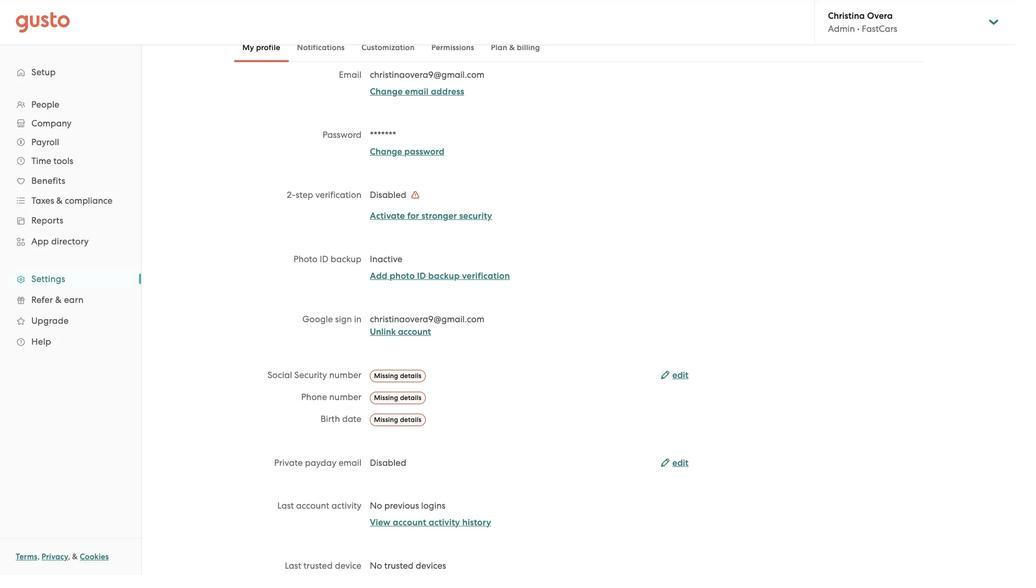 Task type: describe. For each thing, give the bounding box(es) containing it.
settings link
[[10, 270, 131, 288]]

change for change email address
[[370, 86, 403, 97]]

time
[[31, 156, 51, 166]]

disabled for verification
[[370, 190, 409, 200]]

module__icon___go7vc image
[[411, 191, 420, 199]]

& for billing
[[509, 43, 515, 52]]

view account activity history link
[[370, 517, 491, 528]]

christina
[[828, 10, 865, 21]]

overa
[[867, 10, 893, 21]]

0 horizontal spatial id
[[320, 254, 329, 264]]

inactive
[[370, 254, 403, 264]]

details for social security number
[[400, 372, 422, 380]]

payday
[[305, 458, 337, 468]]

logins
[[421, 500, 446, 511]]

plan & billing button
[[483, 35, 549, 60]]

privacy
[[42, 552, 68, 562]]

benefits link
[[10, 171, 131, 190]]

change email address button
[[370, 86, 464, 98]]

tools
[[53, 156, 73, 166]]

customization
[[362, 43, 415, 52]]

change password button
[[370, 146, 445, 158]]

plan & billing
[[491, 43, 540, 52]]

no trusted devices
[[370, 560, 446, 571]]

directory
[[51, 236, 89, 247]]

backup inside button
[[428, 271, 460, 282]]

my
[[242, 43, 254, 52]]

& for earn
[[55, 295, 62, 305]]

missing details for birth date
[[374, 416, 422, 424]]

edit for 1st edit button from the bottom of the page
[[673, 458, 689, 469]]

0 horizontal spatial email
[[339, 458, 362, 468]]

christinaovera9@gmail.com unlink account
[[370, 314, 485, 338]]

1 edit button from the top
[[661, 369, 689, 382]]

password
[[323, 130, 362, 140]]

0 vertical spatial verification
[[315, 190, 362, 200]]

activity for last account activity
[[332, 500, 362, 511]]

private
[[274, 458, 303, 468]]

photo
[[390, 271, 415, 282]]

compliance
[[65, 195, 113, 206]]

social security number
[[268, 370, 362, 380]]

missing for social security number
[[374, 372, 398, 380]]

sign
[[335, 314, 352, 325]]

last trusted device
[[285, 560, 362, 571]]

permissions
[[432, 43, 474, 52]]

photo
[[294, 254, 318, 264]]

in
[[354, 314, 362, 325]]

account inside christinaovera9@gmail.com unlink account
[[398, 327, 431, 338]]

reports
[[31, 215, 63, 226]]

cookies button
[[80, 551, 109, 563]]

notifications button
[[289, 35, 353, 60]]

billing
[[517, 43, 540, 52]]

upgrade link
[[10, 311, 131, 330]]

change for change password
[[370, 146, 402, 157]]

add photo id backup verification
[[370, 271, 510, 282]]

add photo id backup verification button
[[370, 270, 510, 283]]

help
[[31, 337, 51, 347]]

christina overa admin • fastcars
[[828, 10, 898, 34]]

people
[[31, 99, 59, 110]]

home image
[[16, 12, 70, 33]]

reports link
[[10, 211, 131, 230]]

trusted for last
[[304, 560, 333, 571]]

activate
[[370, 211, 405, 222]]

customization button
[[353, 35, 423, 60]]

privacy link
[[42, 552, 68, 562]]

missing for phone number
[[374, 394, 398, 402]]

notifications
[[297, 43, 345, 52]]

email
[[339, 70, 362, 80]]

time tools button
[[10, 152, 131, 170]]

•
[[857, 24, 860, 34]]

security
[[459, 211, 492, 222]]

my profile button
[[234, 35, 289, 60]]

stronger
[[422, 211, 457, 222]]

2 number from the top
[[329, 392, 362, 402]]

last account activity
[[278, 500, 362, 511]]

permissions button
[[423, 35, 483, 60]]

benefits
[[31, 176, 65, 186]]

settings
[[31, 274, 65, 284]]

1 number from the top
[[329, 370, 362, 380]]

id inside add photo id backup verification button
[[417, 271, 426, 282]]

terms link
[[16, 552, 37, 562]]

edit for second edit button from the bottom of the page
[[673, 370, 689, 381]]

refer
[[31, 295, 53, 305]]

2-step verification
[[287, 190, 362, 200]]

taxes & compliance
[[31, 195, 113, 206]]



Task type: locate. For each thing, give the bounding box(es) containing it.
1 vertical spatial email
[[339, 458, 362, 468]]

2 , from the left
[[68, 552, 70, 562]]

1 missing details from the top
[[374, 372, 422, 380]]

taxes
[[31, 195, 54, 206]]

0 horizontal spatial trusted
[[304, 560, 333, 571]]

list
[[0, 95, 141, 352]]

2 missing details from the top
[[374, 394, 422, 402]]

1 vertical spatial edit
[[673, 458, 689, 469]]

&
[[509, 43, 515, 52], [56, 195, 63, 206], [55, 295, 62, 305], [72, 552, 78, 562]]

last
[[278, 500, 294, 511], [285, 560, 301, 571]]

1 vertical spatial no
[[370, 560, 382, 571]]

2 missing from the top
[[374, 394, 398, 402]]

1 horizontal spatial trusted
[[384, 560, 414, 571]]

1 disabled from the top
[[370, 190, 409, 200]]

1 horizontal spatial ,
[[68, 552, 70, 562]]

profile
[[256, 43, 280, 52]]

unlink
[[370, 327, 396, 338]]

account for last account activity
[[296, 500, 329, 511]]

account for view account activity history
[[393, 517, 427, 528]]

1 vertical spatial details
[[400, 394, 422, 402]]

gusto navigation element
[[0, 45, 141, 369]]

date
[[342, 414, 362, 424]]

1 vertical spatial missing details
[[374, 394, 422, 402]]

1 , from the left
[[37, 552, 40, 562]]

trusted for no
[[384, 560, 414, 571]]

activity down payday
[[332, 500, 362, 511]]

1 vertical spatial id
[[417, 271, 426, 282]]

trusted
[[304, 560, 333, 571], [384, 560, 414, 571]]

refer & earn
[[31, 295, 84, 305]]

2 vertical spatial details
[[400, 416, 422, 424]]

christinaovera9@gmail.com up change email address
[[370, 70, 485, 80]]

1 horizontal spatial verification
[[462, 271, 510, 282]]

last for last trusted device
[[285, 560, 301, 571]]

0 vertical spatial last
[[278, 500, 294, 511]]

edit
[[673, 370, 689, 381], [673, 458, 689, 469]]

& inside 'dropdown button'
[[56, 195, 63, 206]]

0 vertical spatial christinaovera9@gmail.com
[[370, 70, 485, 80]]

1 vertical spatial change
[[370, 146, 402, 157]]

0 vertical spatial activity
[[332, 500, 362, 511]]

device
[[335, 560, 362, 571]]

number up birth date
[[329, 392, 362, 402]]

0 vertical spatial backup
[[331, 254, 362, 264]]

christinaovera9@gmail.com for christinaovera9@gmail.com
[[370, 70, 485, 80]]

email left address
[[405, 86, 429, 97]]

no for no trusted devices
[[370, 560, 382, 571]]

details for birth date
[[400, 416, 422, 424]]

taxes & compliance button
[[10, 191, 131, 210]]

0 vertical spatial missing details
[[374, 372, 422, 380]]

& left cookies
[[72, 552, 78, 562]]

3 details from the top
[[400, 416, 422, 424]]

& left earn
[[55, 295, 62, 305]]

3 missing from the top
[[374, 416, 398, 424]]

activate for stronger security link
[[370, 211, 492, 222]]

view account activity history
[[370, 517, 491, 528]]

0 vertical spatial number
[[329, 370, 362, 380]]

1 vertical spatial edit button
[[661, 457, 689, 470]]

activity down logins
[[429, 517, 460, 528]]

private payday email
[[274, 458, 362, 468]]

0 vertical spatial no
[[370, 500, 382, 511]]

2 vertical spatial account
[[393, 517, 427, 528]]

setup link
[[10, 63, 131, 82]]

google
[[302, 314, 333, 325]]

view
[[370, 517, 391, 528]]

missing
[[374, 372, 398, 380], [374, 394, 398, 402], [374, 416, 398, 424]]

no
[[370, 500, 382, 511], [370, 560, 382, 571]]

1 vertical spatial disabled
[[370, 458, 406, 468]]

1 no from the top
[[370, 500, 382, 511]]

1 trusted from the left
[[304, 560, 333, 571]]

no up view
[[370, 500, 382, 511]]

missing details
[[374, 372, 422, 380], [374, 394, 422, 402], [374, 416, 422, 424]]

details for phone number
[[400, 394, 422, 402]]

activate for stronger security
[[370, 211, 492, 222]]

0 horizontal spatial backup
[[331, 254, 362, 264]]

company
[[31, 118, 71, 129]]

2 trusted from the left
[[384, 560, 414, 571]]

1 edit from the top
[[673, 370, 689, 381]]

change down *******
[[370, 146, 402, 157]]

0 vertical spatial disabled
[[370, 190, 409, 200]]

0 horizontal spatial ,
[[37, 552, 40, 562]]

change password
[[370, 146, 445, 157]]

app
[[31, 236, 49, 247]]

disabled up activate
[[370, 190, 409, 200]]

google sign in
[[302, 314, 362, 325]]

disabled up previous
[[370, 458, 406, 468]]

backup
[[331, 254, 362, 264], [428, 271, 460, 282]]

terms
[[16, 552, 37, 562]]

& inside button
[[509, 43, 515, 52]]

setup
[[31, 67, 56, 77]]

change up *******
[[370, 86, 403, 97]]

0 horizontal spatial activity
[[332, 500, 362, 511]]

1 vertical spatial christinaovera9@gmail.com
[[370, 314, 485, 325]]

upgrade
[[31, 316, 69, 326]]

& for compliance
[[56, 195, 63, 206]]

1 horizontal spatial backup
[[428, 271, 460, 282]]

backup left 'inactive'
[[331, 254, 362, 264]]

0 horizontal spatial verification
[[315, 190, 362, 200]]

social
[[268, 370, 292, 380]]

trusted left devices
[[384, 560, 414, 571]]

2 disabled from the top
[[370, 458, 406, 468]]

previous
[[384, 500, 419, 511]]

christinaovera9@gmail.com up unlink account button
[[370, 314, 485, 325]]

history
[[462, 517, 491, 528]]

0 vertical spatial edit button
[[661, 369, 689, 382]]

1 vertical spatial account
[[296, 500, 329, 511]]

1 details from the top
[[400, 372, 422, 380]]

2 edit button from the top
[[661, 457, 689, 470]]

payroll
[[31, 137, 59, 147]]

1 vertical spatial missing
[[374, 394, 398, 402]]

backup right photo
[[428, 271, 460, 282]]

1 vertical spatial backup
[[428, 271, 460, 282]]

activity for view account activity history
[[429, 517, 460, 528]]

1 missing from the top
[[374, 372, 398, 380]]

number
[[329, 370, 362, 380], [329, 392, 362, 402]]

& right plan
[[509, 43, 515, 52]]

2 vertical spatial missing details
[[374, 416, 422, 424]]

people button
[[10, 95, 131, 114]]

no for no previous logins
[[370, 500, 382, 511]]

1 horizontal spatial activity
[[429, 517, 460, 528]]

, left cookies button
[[68, 552, 70, 562]]

help link
[[10, 332, 131, 351]]

christinaovera9@gmail.com
[[370, 70, 485, 80], [370, 314, 485, 325]]

add
[[370, 271, 388, 282]]

email inside button
[[405, 86, 429, 97]]

disabled
[[370, 190, 409, 200], [370, 458, 406, 468]]

company button
[[10, 114, 131, 133]]

no right the device
[[370, 560, 382, 571]]

no previous logins
[[370, 500, 446, 511]]

2 edit from the top
[[673, 458, 689, 469]]

for
[[407, 211, 419, 222]]

account down no previous logins
[[393, 517, 427, 528]]

2 christinaovera9@gmail.com from the top
[[370, 314, 485, 325]]

change email address
[[370, 86, 464, 97]]

my profile
[[242, 43, 280, 52]]

1 vertical spatial number
[[329, 392, 362, 402]]

1 horizontal spatial id
[[417, 271, 426, 282]]

missing details for social security number
[[374, 372, 422, 380]]

0 vertical spatial account
[[398, 327, 431, 338]]

photo id backup
[[294, 254, 362, 264]]

*******
[[370, 130, 396, 140]]

password
[[404, 146, 445, 157]]

2 no from the top
[[370, 560, 382, 571]]

phone
[[301, 392, 327, 402]]

account down private payday email
[[296, 500, 329, 511]]

app directory link
[[10, 232, 131, 251]]

account right unlink
[[398, 327, 431, 338]]

address
[[431, 86, 464, 97]]

& right taxes
[[56, 195, 63, 206]]

2 vertical spatial missing
[[374, 416, 398, 424]]

phone number
[[301, 392, 362, 402]]

birth
[[321, 414, 340, 424]]

earn
[[64, 295, 84, 305]]

list containing people
[[0, 95, 141, 352]]

step
[[296, 190, 313, 200]]

1 vertical spatial verification
[[462, 271, 510, 282]]

terms , privacy , & cookies
[[16, 552, 109, 562]]

payroll button
[[10, 133, 131, 152]]

verification inside add photo id backup verification button
[[462, 271, 510, 282]]

number up phone number
[[329, 370, 362, 380]]

missing details for phone number
[[374, 394, 422, 402]]

2 change from the top
[[370, 146, 402, 157]]

cookies
[[80, 552, 109, 562]]

0 vertical spatial missing
[[374, 372, 398, 380]]

0 vertical spatial id
[[320, 254, 329, 264]]

1 change from the top
[[370, 86, 403, 97]]

disabled for email
[[370, 458, 406, 468]]

missing for birth date
[[374, 416, 398, 424]]

0 vertical spatial change
[[370, 86, 403, 97]]

trusted left the device
[[304, 560, 333, 571]]

christinaovera9@gmail.com for christinaovera9@gmail.com unlink account
[[370, 314, 485, 325]]

2-
[[287, 190, 296, 200]]

2 details from the top
[[400, 394, 422, 402]]

, left privacy
[[37, 552, 40, 562]]

0 vertical spatial email
[[405, 86, 429, 97]]

security
[[294, 370, 327, 380]]

unlink account button
[[370, 326, 431, 339]]

0 vertical spatial edit
[[673, 370, 689, 381]]

id
[[320, 254, 329, 264], [417, 271, 426, 282]]

1 christinaovera9@gmail.com from the top
[[370, 70, 485, 80]]

admin
[[828, 24, 855, 34]]

plan
[[491, 43, 508, 52]]

last for last account activity
[[278, 500, 294, 511]]

email right payday
[[339, 458, 362, 468]]

devices
[[416, 560, 446, 571]]

1 horizontal spatial email
[[405, 86, 429, 97]]

app directory
[[31, 236, 89, 247]]

1 vertical spatial activity
[[429, 517, 460, 528]]

3 missing details from the top
[[374, 416, 422, 424]]

0 vertical spatial details
[[400, 372, 422, 380]]

settings tabs tab list
[[234, 33, 924, 62]]

activity
[[332, 500, 362, 511], [429, 517, 460, 528]]

time tools
[[31, 156, 73, 166]]

1 vertical spatial last
[[285, 560, 301, 571]]



Task type: vqa. For each thing, say whether or not it's contained in the screenshot.
top backup
yes



